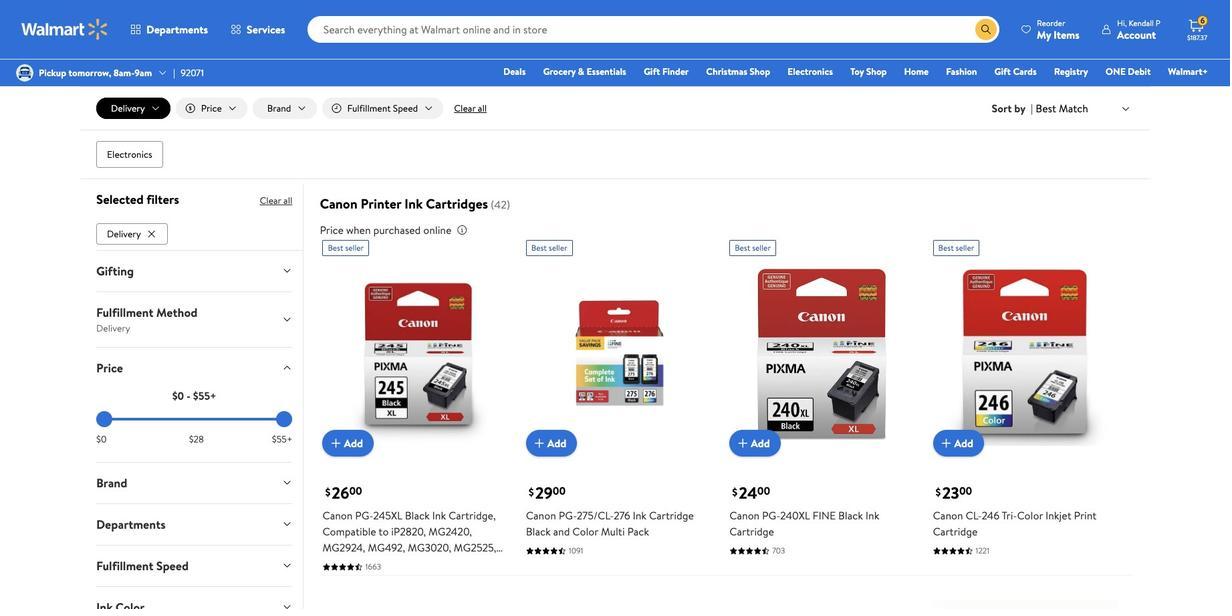 Task type: describe. For each thing, give the bounding box(es) containing it.
all inside sort and filter section element
[[478, 102, 487, 115]]

seller for 23
[[956, 242, 975, 254]]

ts202,
[[360, 557, 391, 571]]

departments tab
[[86, 504, 303, 545]]

tr4522
[[452, 557, 488, 571]]

finder
[[663, 65, 689, 78]]

pg- for 24
[[762, 509, 781, 523]]

canon pg-275/cl-276 ink cartridge black and color multi pack
[[526, 509, 694, 539]]

$0 for $0 - $55+
[[172, 388, 184, 403]]

00 for 29
[[553, 484, 566, 499]]

one debit
[[1106, 65, 1151, 78]]

pg- for 29
[[559, 509, 577, 523]]

canon pg-275/cl-276 ink cartridge black and color multi pack image
[[526, 262, 711, 446]]

canon pg-240xl fine black ink cartridge
[[730, 509, 880, 539]]

grocery & essentials link
[[537, 64, 633, 79]]

departments inside departments popup button
[[146, 22, 208, 37]]

$ 26 00
[[325, 482, 362, 505]]

add for 24
[[751, 436, 770, 451]]

legal information image
[[457, 225, 468, 235]]

black inside canon pg-240xl fine black ink cartridge
[[839, 509, 863, 523]]

276
[[614, 509, 630, 523]]

$ for 29
[[529, 485, 534, 499]]

gift cards
[[995, 65, 1037, 78]]

sort by |
[[992, 101, 1033, 116]]

1 vertical spatial brand button
[[86, 463, 303, 503]]

kendall
[[1129, 17, 1154, 28]]

(42)
[[491, 197, 510, 212]]

best for 29
[[532, 242, 547, 254]]

canon for 29
[[526, 509, 556, 523]]

$55 range field
[[96, 418, 293, 421]]

-
[[187, 388, 191, 403]]

fulfillment inside tab
[[96, 558, 153, 574]]

1 vertical spatial price button
[[86, 348, 303, 388]]

gift cards link
[[989, 64, 1043, 79]]

1221
[[976, 545, 990, 557]]

best inside dropdown button
[[1036, 101, 1057, 116]]

best seller for 24
[[735, 242, 771, 254]]

delivery inside button
[[107, 227, 141, 241]]

canon for 23
[[933, 509, 963, 523]]

&
[[578, 65, 585, 78]]

canon pg-240xl fine black ink cartridge image
[[730, 262, 915, 446]]

brand for the topmost brand dropdown button
[[267, 102, 291, 115]]

mg2420,
[[429, 525, 472, 539]]

add button for 29
[[526, 430, 577, 457]]

1 horizontal spatial electronics link
[[782, 64, 839, 79]]

seller for 29
[[549, 242, 568, 254]]

christmas
[[706, 65, 748, 78]]

24
[[739, 482, 758, 505]]

0 vertical spatial price button
[[176, 98, 247, 119]]

departments inside departments dropdown button
[[96, 516, 166, 533]]

fashion
[[946, 65, 977, 78]]

1 vertical spatial clear all button
[[260, 190, 293, 211]]

walmart+
[[1169, 65, 1208, 78]]

6
[[1201, 15, 1205, 26]]

add button for 24
[[730, 430, 781, 457]]

purchased
[[373, 223, 421, 237]]

my
[[1037, 27, 1051, 42]]

mg3020,
[[408, 541, 451, 555]]

canon cl-246 tri-color inkjet print cartridge image
[[933, 262, 1118, 446]]

fulfillment speed inside sort and filter section element
[[347, 102, 418, 115]]

best match button
[[1033, 100, 1134, 117]]

fashion link
[[940, 64, 983, 79]]

240xl
[[781, 509, 810, 523]]

add button for 23
[[933, 430, 985, 457]]

and inside canon pg-275/cl-276 ink cartridge black and color multi pack
[[553, 525, 570, 539]]

deals
[[504, 65, 526, 78]]

Walmart Site-Wide search field
[[307, 16, 1000, 43]]

gift finder link
[[638, 64, 695, 79]]

applied filters section element
[[96, 191, 179, 208]]

$ for 24
[[732, 485, 738, 499]]

sort and filter section element
[[80, 87, 1150, 130]]

1 vertical spatial price
[[320, 223, 344, 237]]

clear all button inside sort and filter section element
[[449, 98, 492, 119]]

seller for 26
[[345, 242, 364, 254]]

essentials
[[587, 65, 627, 78]]

account
[[1117, 27, 1156, 42]]

$0 range field
[[96, 418, 293, 421]]

gift for gift cards
[[995, 65, 1011, 78]]

seller for 24
[[752, 242, 771, 254]]

debit
[[1128, 65, 1151, 78]]

26
[[332, 482, 349, 505]]

delivery button
[[96, 98, 170, 119]]

mg2924,
[[323, 541, 365, 555]]

$187.37
[[1188, 33, 1208, 42]]

best for 23
[[939, 242, 954, 254]]

registry link
[[1048, 64, 1095, 79]]

sort
[[992, 101, 1012, 116]]

$0 for $0
[[96, 433, 107, 446]]

method
[[156, 304, 198, 321]]

brand for bottommost brand dropdown button
[[96, 475, 127, 491]]

add to cart image for 26
[[328, 436, 344, 452]]

delivery inside dropdown button
[[111, 102, 145, 115]]

pack
[[628, 525, 649, 539]]

246
[[982, 509, 1000, 523]]

1663
[[365, 561, 381, 573]]

p
[[1156, 17, 1161, 28]]

canon for 24
[[730, 509, 760, 523]]

add for 26
[[344, 436, 363, 451]]

best seller for 26
[[328, 242, 364, 254]]

delivery list item
[[96, 221, 170, 245]]

$ for 26
[[325, 485, 331, 499]]

cartridge inside the canon cl-246 tri-color inkjet print cartridge
[[933, 525, 978, 539]]

reorder
[[1037, 17, 1066, 28]]

gift finder
[[644, 65, 689, 78]]

hi, kendall p account
[[1117, 17, 1161, 42]]

0 horizontal spatial all
[[284, 194, 293, 207]]

cartridge inside canon pg-275/cl-276 ink cartridge black and color multi pack
[[649, 509, 694, 523]]

toy shop link
[[845, 64, 893, 79]]

speed inside sort and filter section element
[[393, 102, 418, 115]]

1091
[[569, 545, 583, 557]]

best for 24
[[735, 242, 751, 254]]

1 vertical spatial $55+
[[272, 433, 293, 446]]

add for 23
[[955, 436, 974, 451]]

services button
[[219, 13, 297, 45]]

price tab
[[86, 348, 303, 388]]

0 vertical spatial $55+
[[193, 388, 216, 403]]

add to cart image
[[735, 436, 751, 452]]

gifting
[[96, 263, 134, 279]]

christmas shop
[[706, 65, 771, 78]]

items
[[1054, 27, 1080, 42]]

fulfillment method delivery
[[96, 304, 198, 335]]

tri-
[[1002, 509, 1018, 523]]

00 for 26
[[349, 484, 362, 499]]

by
[[1015, 101, 1026, 116]]

6 $187.37
[[1188, 15, 1208, 42]]

and inside canon pg-245xl black ink cartridge, compatible to ip2820, mg2420, mg2924, mg492, mg3020, mg2525, ts3120, ts202, tr4520 and tr4522
[[433, 557, 450, 571]]

best match
[[1036, 101, 1089, 116]]

$ 23 00
[[936, 482, 973, 505]]

to
[[379, 525, 389, 539]]

canon pg-40 black inkjet print cartridge image
[[933, 600, 1118, 609]]

home
[[904, 65, 929, 78]]

home link
[[898, 64, 935, 79]]

printer
[[361, 195, 401, 213]]

mg2525,
[[454, 541, 496, 555]]

$ for 23
[[936, 485, 941, 499]]

add to cart image for 23
[[939, 436, 955, 452]]

best for 26
[[328, 242, 343, 254]]

brand tab
[[86, 463, 303, 503]]

00 for 23
[[960, 484, 973, 499]]

$ 24 00
[[732, 482, 771, 505]]



Task type: vqa. For each thing, say whether or not it's contained in the screenshot.
all within SORT AND FILTER SECTION "ELEMENT"
yes



Task type: locate. For each thing, give the bounding box(es) containing it.
1 vertical spatial fulfillment speed button
[[86, 546, 303, 586]]

canon inside canon pg-275/cl-276 ink cartridge black and color multi pack
[[526, 509, 556, 523]]

ip2820,
[[391, 525, 426, 539]]

0 horizontal spatial electronics link
[[96, 141, 163, 168]]

speed
[[393, 102, 418, 115], [156, 558, 189, 574]]

0 horizontal spatial speed
[[156, 558, 189, 574]]

1 horizontal spatial $0
[[172, 388, 184, 403]]

23
[[943, 482, 960, 505]]

$0 - $55+
[[172, 388, 216, 403]]

$ inside $ 23 00
[[936, 485, 941, 499]]

0 vertical spatial all
[[478, 102, 487, 115]]

search icon image
[[981, 24, 992, 35]]

electronics
[[788, 65, 833, 78], [107, 148, 152, 161]]

delivery down selected at the top
[[107, 227, 141, 241]]

00 inside $ 26 00
[[349, 484, 362, 499]]

$55+
[[193, 388, 216, 403], [272, 433, 293, 446]]

canon up compatible
[[323, 509, 353, 523]]

2 $ from the left
[[529, 485, 534, 499]]

cartridge,
[[449, 509, 496, 523]]

| left the 92071
[[173, 66, 175, 80]]

black inside canon pg-245xl black ink cartridge, compatible to ip2820, mg2420, mg2924, mg492, mg3020, mg2525, ts3120, ts202, tr4520 and tr4522
[[405, 509, 430, 523]]

shop for christmas shop
[[750, 65, 771, 78]]

add button
[[323, 430, 374, 457], [526, 430, 577, 457], [730, 430, 781, 457], [933, 430, 985, 457]]

0 vertical spatial delivery
[[111, 102, 145, 115]]

1 vertical spatial clear
[[260, 194, 281, 207]]

cartridge up pack
[[649, 509, 694, 523]]

92071
[[181, 66, 204, 80]]

ink up mg2420,
[[432, 509, 446, 523]]

fine
[[813, 509, 836, 523]]

color down 275/cl-
[[573, 525, 599, 539]]

1 vertical spatial and
[[433, 557, 450, 571]]

color left inkjet
[[1017, 509, 1043, 523]]

and down mg3020,
[[433, 557, 450, 571]]

clear inside sort and filter section element
[[454, 102, 476, 115]]

0 horizontal spatial $55+
[[193, 388, 216, 403]]

1 add from the left
[[344, 436, 363, 451]]

electronics link up applied filters section element
[[96, 141, 163, 168]]

1 vertical spatial color
[[573, 525, 599, 539]]

seller
[[345, 242, 364, 254], [549, 242, 568, 254], [752, 242, 771, 254], [956, 242, 975, 254]]

ink up pack
[[633, 509, 647, 523]]

4 add from the left
[[955, 436, 974, 451]]

0 horizontal spatial |
[[173, 66, 175, 80]]

00 up canon pg-275/cl-276 ink cartridge black and color multi pack
[[553, 484, 566, 499]]

electronics for electronics link to the right
[[788, 65, 833, 78]]

ink inside canon pg-245xl black ink cartridge, compatible to ip2820, mg2420, mg2924, mg492, mg3020, mg2525, ts3120, ts202, tr4520 and tr4522
[[432, 509, 446, 523]]

1 seller from the left
[[345, 242, 364, 254]]

1 horizontal spatial black
[[526, 525, 551, 539]]

0 vertical spatial speed
[[393, 102, 418, 115]]

add up $ 24 00
[[751, 436, 770, 451]]

price button down fulfillment method tab
[[86, 348, 303, 388]]

1 horizontal spatial |
[[1031, 101, 1033, 116]]

add up $ 26 00
[[344, 436, 363, 451]]

color inside canon pg-275/cl-276 ink cartridge black and color multi pack
[[573, 525, 599, 539]]

best seller for 23
[[939, 242, 975, 254]]

$0
[[172, 388, 184, 403], [96, 433, 107, 446]]

1 vertical spatial $0
[[96, 433, 107, 446]]

1 add to cart image from the left
[[328, 436, 344, 452]]

0 horizontal spatial shop
[[750, 65, 771, 78]]

0 horizontal spatial color
[[573, 525, 599, 539]]

reorder my items
[[1037, 17, 1080, 42]]

registry
[[1054, 65, 1089, 78]]

3 $ from the left
[[732, 485, 738, 499]]

and up 1091
[[553, 525, 570, 539]]

ink
[[405, 195, 423, 213], [432, 509, 446, 523], [633, 509, 647, 523], [866, 509, 880, 523]]

2 add from the left
[[548, 436, 567, 451]]

fulfillment speed button
[[322, 98, 444, 119], [86, 546, 303, 586]]

1 horizontal spatial $55+
[[272, 433, 293, 446]]

0 vertical spatial brand button
[[253, 98, 317, 119]]

toy shop
[[851, 65, 887, 78]]

cartridge up 703
[[730, 525, 774, 539]]

0 vertical spatial fulfillment speed
[[347, 102, 418, 115]]

0 horizontal spatial pg-
[[355, 509, 373, 523]]

0 horizontal spatial fulfillment speed
[[96, 558, 189, 574]]

selected
[[96, 191, 144, 208]]

00 inside $ 29 00
[[553, 484, 566, 499]]

0 horizontal spatial black
[[405, 509, 430, 523]]

compatible
[[323, 525, 376, 539]]

1 vertical spatial fulfillment speed
[[96, 558, 189, 574]]

black right "fine"
[[839, 509, 863, 523]]

0 vertical spatial departments
[[146, 22, 208, 37]]

2 best seller from the left
[[532, 242, 568, 254]]

canon cl-246 tri-color inkjet print cartridge
[[933, 509, 1097, 539]]

canon up the when
[[320, 195, 358, 213]]

2 horizontal spatial pg-
[[762, 509, 781, 523]]

1 horizontal spatial and
[[553, 525, 570, 539]]

$ left 26
[[325, 485, 331, 499]]

canon pg-245xl black ink cartridge, compatible to ip2820, mg2420, mg2924, mg492, mg3020, mg2525, ts3120, ts202, tr4520 and tr4522
[[323, 509, 496, 571]]

cartridge down cl-
[[933, 525, 978, 539]]

$ left 24
[[732, 485, 738, 499]]

add up $ 23 00
[[955, 436, 974, 451]]

00 inside $ 24 00
[[758, 484, 771, 499]]

ink inside canon pg-275/cl-276 ink cartridge black and color multi pack
[[633, 509, 647, 523]]

8am-
[[114, 66, 135, 80]]

hi,
[[1117, 17, 1127, 28]]

add to cart image for 29
[[532, 436, 548, 452]]

fulfillment speed button inside sort and filter section element
[[322, 98, 444, 119]]

tab
[[86, 587, 303, 609]]

price inside sort and filter section element
[[201, 102, 222, 115]]

add to cart image up 26
[[328, 436, 344, 452]]

electronics link left toy
[[782, 64, 839, 79]]

delivery down gifting
[[96, 322, 130, 335]]

0 vertical spatial clear
[[454, 102, 476, 115]]

0 horizontal spatial $0
[[96, 433, 107, 446]]

canon down 24
[[730, 509, 760, 523]]

fulfillment inside sort and filter section element
[[347, 102, 391, 115]]

1 vertical spatial electronics
[[107, 148, 152, 161]]

gifting tab
[[86, 251, 303, 291]]

fulfillment
[[347, 102, 391, 115], [96, 304, 153, 321], [96, 558, 153, 574]]

2 add button from the left
[[526, 430, 577, 457]]

shop
[[750, 65, 771, 78], [867, 65, 887, 78]]

when
[[346, 223, 371, 237]]

3 add from the left
[[751, 436, 770, 451]]

price button
[[176, 98, 247, 119], [86, 348, 303, 388]]

0 vertical spatial color
[[1017, 509, 1043, 523]]

1 vertical spatial delivery
[[107, 227, 141, 241]]

2 horizontal spatial add to cart image
[[939, 436, 955, 452]]

add button up $ 24 00
[[730, 430, 781, 457]]

0 horizontal spatial price
[[96, 360, 123, 376]]

pg- down $ 29 00
[[559, 509, 577, 523]]

match
[[1059, 101, 1089, 116]]

0 vertical spatial fulfillment speed button
[[322, 98, 444, 119]]

Search search field
[[307, 16, 1000, 43]]

1 horizontal spatial all
[[478, 102, 487, 115]]

0 vertical spatial $0
[[172, 388, 184, 403]]

canon down 29
[[526, 509, 556, 523]]

0 horizontal spatial add to cart image
[[328, 436, 344, 452]]

1 horizontal spatial electronics
[[788, 65, 833, 78]]

0 vertical spatial clear all button
[[449, 98, 492, 119]]

0 vertical spatial fulfillment
[[347, 102, 391, 115]]

add to cart image up 23 at the bottom of the page
[[939, 436, 955, 452]]

best seller
[[328, 242, 364, 254], [532, 242, 568, 254], [735, 242, 771, 254], [939, 242, 975, 254]]

29
[[536, 482, 553, 505]]

fulfillment speed tab
[[86, 546, 303, 586]]

black down 29
[[526, 525, 551, 539]]

fulfillment inside fulfillment method delivery
[[96, 304, 153, 321]]

4 best seller from the left
[[939, 242, 975, 254]]

christmas shop link
[[700, 64, 777, 79]]

2 00 from the left
[[553, 484, 566, 499]]

shop for toy shop
[[867, 65, 887, 78]]

grocery
[[543, 65, 576, 78]]

0 vertical spatial brand
[[267, 102, 291, 115]]

2 add to cart image from the left
[[532, 436, 548, 452]]

2 horizontal spatial black
[[839, 509, 863, 523]]

cartridges
[[426, 195, 488, 213]]

selected filters
[[96, 191, 179, 208]]

2 vertical spatial fulfillment
[[96, 558, 153, 574]]

3 seller from the left
[[752, 242, 771, 254]]

price left the when
[[320, 223, 344, 237]]

price down fulfillment method delivery
[[96, 360, 123, 376]]

add up $ 29 00
[[548, 436, 567, 451]]

1 vertical spatial speed
[[156, 558, 189, 574]]

1 vertical spatial fulfillment
[[96, 304, 153, 321]]

add button for 26
[[323, 430, 374, 457]]

price down the 92071
[[201, 102, 222, 115]]

00 for 24
[[758, 484, 771, 499]]

3 add to cart image from the left
[[939, 436, 955, 452]]

3 add button from the left
[[730, 430, 781, 457]]

delivery inside fulfillment method delivery
[[96, 322, 130, 335]]

1 horizontal spatial add to cart image
[[532, 436, 548, 452]]

shop right christmas
[[750, 65, 771, 78]]

00 up cl-
[[960, 484, 973, 499]]

2 horizontal spatial cartridge
[[933, 525, 978, 539]]

fulfillment speed inside tab
[[96, 558, 189, 574]]

| 92071
[[173, 66, 204, 80]]

walmart image
[[21, 19, 108, 40]]

0 horizontal spatial clear all
[[260, 194, 293, 207]]

add to cart image
[[328, 436, 344, 452], [532, 436, 548, 452], [939, 436, 955, 452]]

1 horizontal spatial color
[[1017, 509, 1043, 523]]

1 gift from the left
[[644, 65, 660, 78]]

0 horizontal spatial clear all button
[[260, 190, 293, 211]]

1 add button from the left
[[323, 430, 374, 457]]

1 horizontal spatial cartridge
[[730, 525, 774, 539]]

add button up $ 23 00
[[933, 430, 985, 457]]

canon inside the canon cl-246 tri-color inkjet print cartridge
[[933, 509, 963, 523]]

$ inside $ 29 00
[[529, 485, 534, 499]]

pg- down $ 24 00
[[762, 509, 781, 523]]

speed inside the fulfillment speed tab
[[156, 558, 189, 574]]

4 00 from the left
[[960, 484, 973, 499]]

1 horizontal spatial gift
[[995, 65, 1011, 78]]

pg- for 26
[[355, 509, 373, 523]]

0 vertical spatial price
[[201, 102, 222, 115]]

fulfillment method tab
[[86, 292, 303, 347]]

0 horizontal spatial clear
[[260, 194, 281, 207]]

2 gift from the left
[[995, 65, 1011, 78]]

0 horizontal spatial fulfillment speed button
[[86, 546, 303, 586]]

1 00 from the left
[[349, 484, 362, 499]]

0 vertical spatial electronics
[[788, 65, 833, 78]]

1 best seller from the left
[[328, 242, 364, 254]]

shop right toy
[[867, 65, 887, 78]]

2 horizontal spatial price
[[320, 223, 344, 237]]

brand inside sort and filter section element
[[267, 102, 291, 115]]

electronics left toy
[[788, 65, 833, 78]]

clear all button
[[449, 98, 492, 119], [260, 190, 293, 211]]

pg- inside canon pg-245xl black ink cartridge, compatible to ip2820, mg2420, mg2924, mg492, mg3020, mg2525, ts3120, ts202, tr4520 and tr4522
[[355, 509, 373, 523]]

add for 29
[[548, 436, 567, 451]]

walmart+ link
[[1163, 64, 1215, 79]]

delivery down 8am-
[[111, 102, 145, 115]]

electronics up applied filters section element
[[107, 148, 152, 161]]

clear all inside sort and filter section element
[[454, 102, 487, 115]]

0 horizontal spatial cartridge
[[649, 509, 694, 523]]

ink up purchased
[[405, 195, 423, 213]]

filters
[[147, 191, 179, 208]]

$ inside $ 24 00
[[732, 485, 738, 499]]

2 shop from the left
[[867, 65, 887, 78]]

color inside the canon cl-246 tri-color inkjet print cartridge
[[1017, 509, 1043, 523]]

brand
[[267, 102, 291, 115], [96, 475, 127, 491]]

$ left 29
[[529, 485, 534, 499]]

best
[[1036, 101, 1057, 116], [328, 242, 343, 254], [532, 242, 547, 254], [735, 242, 751, 254], [939, 242, 954, 254]]

1 horizontal spatial fulfillment speed
[[347, 102, 418, 115]]

3 00 from the left
[[758, 484, 771, 499]]

1 horizontal spatial clear
[[454, 102, 476, 115]]

$ inside $ 26 00
[[325, 485, 331, 499]]

1 vertical spatial electronics link
[[96, 141, 163, 168]]

tr4520
[[393, 557, 430, 571]]

0 vertical spatial electronics link
[[782, 64, 839, 79]]

canon inside canon pg-240xl fine black ink cartridge
[[730, 509, 760, 523]]

2 seller from the left
[[549, 242, 568, 254]]

brand inside tab
[[96, 475, 127, 491]]

1 horizontal spatial clear all
[[454, 102, 487, 115]]

275/cl-
[[577, 509, 614, 523]]

1 horizontal spatial fulfillment speed button
[[322, 98, 444, 119]]

multi
[[601, 525, 625, 539]]

3 pg- from the left
[[762, 509, 781, 523]]

add button up $ 26 00
[[323, 430, 374, 457]]

| right 'by'
[[1031, 101, 1033, 116]]

1 vertical spatial |
[[1031, 101, 1033, 116]]

1 horizontal spatial brand
[[267, 102, 291, 115]]

0 vertical spatial |
[[173, 66, 175, 80]]

gift for gift finder
[[644, 65, 660, 78]]

1 horizontal spatial speed
[[393, 102, 418, 115]]

245xl
[[373, 509, 403, 523]]

2 vertical spatial delivery
[[96, 322, 130, 335]]

2 vertical spatial price
[[96, 360, 123, 376]]

00 up compatible
[[349, 484, 362, 499]]

gift left finder
[[644, 65, 660, 78]]

grocery & essentials
[[543, 65, 627, 78]]

pg- inside canon pg-240xl fine black ink cartridge
[[762, 509, 781, 523]]

canon printer ink cartridges (42)
[[320, 195, 510, 213]]

tomorrow,
[[69, 66, 111, 80]]

1 horizontal spatial clear all button
[[449, 98, 492, 119]]

departments button
[[86, 504, 303, 545]]

cards
[[1013, 65, 1037, 78]]

0 horizontal spatial electronics
[[107, 148, 152, 161]]

1 horizontal spatial shop
[[867, 65, 887, 78]]

0 vertical spatial and
[[553, 525, 570, 539]]

1 horizontal spatial pg-
[[559, 509, 577, 523]]

ink right "fine"
[[866, 509, 880, 523]]

9am
[[135, 66, 152, 80]]

1 vertical spatial brand
[[96, 475, 127, 491]]

price button down the 92071
[[176, 98, 247, 119]]

1 shop from the left
[[750, 65, 771, 78]]

00 up canon pg-240xl fine black ink cartridge
[[758, 484, 771, 499]]

electronics link
[[782, 64, 839, 79], [96, 141, 163, 168]]

canon down 23 at the bottom of the page
[[933, 509, 963, 523]]

00 inside $ 23 00
[[960, 484, 973, 499]]

0 vertical spatial clear all
[[454, 102, 487, 115]]

canon pg-245xl black ink cartridge, compatible to ip2820, mg2420, mg2924, mg492, mg3020, mg2525, ts3120, ts202, tr4520 and tr4522 image
[[323, 262, 507, 446]]

0 horizontal spatial gift
[[644, 65, 660, 78]]

add button up $ 29 00
[[526, 430, 577, 457]]

00
[[349, 484, 362, 499], [553, 484, 566, 499], [758, 484, 771, 499], [960, 484, 973, 499]]

4 seller from the left
[[956, 242, 975, 254]]

pg- up compatible
[[355, 509, 373, 523]]

all
[[478, 102, 487, 115], [284, 194, 293, 207]]

services
[[247, 22, 285, 37]]

1 vertical spatial departments
[[96, 516, 166, 533]]

pg- inside canon pg-275/cl-276 ink cartridge black and color multi pack
[[559, 509, 577, 523]]

ink inside canon pg-240xl fine black ink cartridge
[[866, 509, 880, 523]]

gift left cards
[[995, 65, 1011, 78]]

departments button
[[119, 13, 219, 45]]

1 $ from the left
[[325, 485, 331, 499]]

price when purchased online
[[320, 223, 452, 237]]

1 vertical spatial clear all
[[260, 194, 293, 207]]

1 pg- from the left
[[355, 509, 373, 523]]

delivery button
[[96, 223, 168, 245]]

price inside tab
[[96, 360, 123, 376]]

$ left 23 at the bottom of the page
[[936, 485, 941, 499]]

add
[[344, 436, 363, 451], [548, 436, 567, 451], [751, 436, 770, 451], [955, 436, 974, 451]]

1 vertical spatial all
[[284, 194, 293, 207]]

0 horizontal spatial brand
[[96, 475, 127, 491]]

3 best seller from the left
[[735, 242, 771, 254]]

one debit link
[[1100, 64, 1157, 79]]

pg-
[[355, 509, 373, 523], [559, 509, 577, 523], [762, 509, 781, 523]]

black up ip2820,
[[405, 509, 430, 523]]

canon for 26
[[323, 509, 353, 523]]

add to cart image up 29
[[532, 436, 548, 452]]

4 $ from the left
[[936, 485, 941, 499]]

1 horizontal spatial price
[[201, 102, 222, 115]]

electronics for electronics link to the bottom
[[107, 148, 152, 161]]

0 horizontal spatial and
[[433, 557, 450, 571]]

black inside canon pg-275/cl-276 ink cartridge black and color multi pack
[[526, 525, 551, 539]]

inkjet
[[1046, 509, 1072, 523]]

|
[[173, 66, 175, 80], [1031, 101, 1033, 116]]

mg492,
[[368, 541, 405, 555]]

 image
[[16, 64, 33, 82]]

| inside sort and filter section element
[[1031, 101, 1033, 116]]

2 pg- from the left
[[559, 509, 577, 523]]

cl-
[[966, 509, 982, 523]]

ts3120,
[[323, 557, 357, 571]]

4 add button from the left
[[933, 430, 985, 457]]

canon inside canon pg-245xl black ink cartridge, compatible to ip2820, mg2420, mg2924, mg492, mg3020, mg2525, ts3120, ts202, tr4520 and tr4522
[[323, 509, 353, 523]]

print
[[1074, 509, 1097, 523]]

cartridge inside canon pg-240xl fine black ink cartridge
[[730, 525, 774, 539]]

best seller for 29
[[532, 242, 568, 254]]



